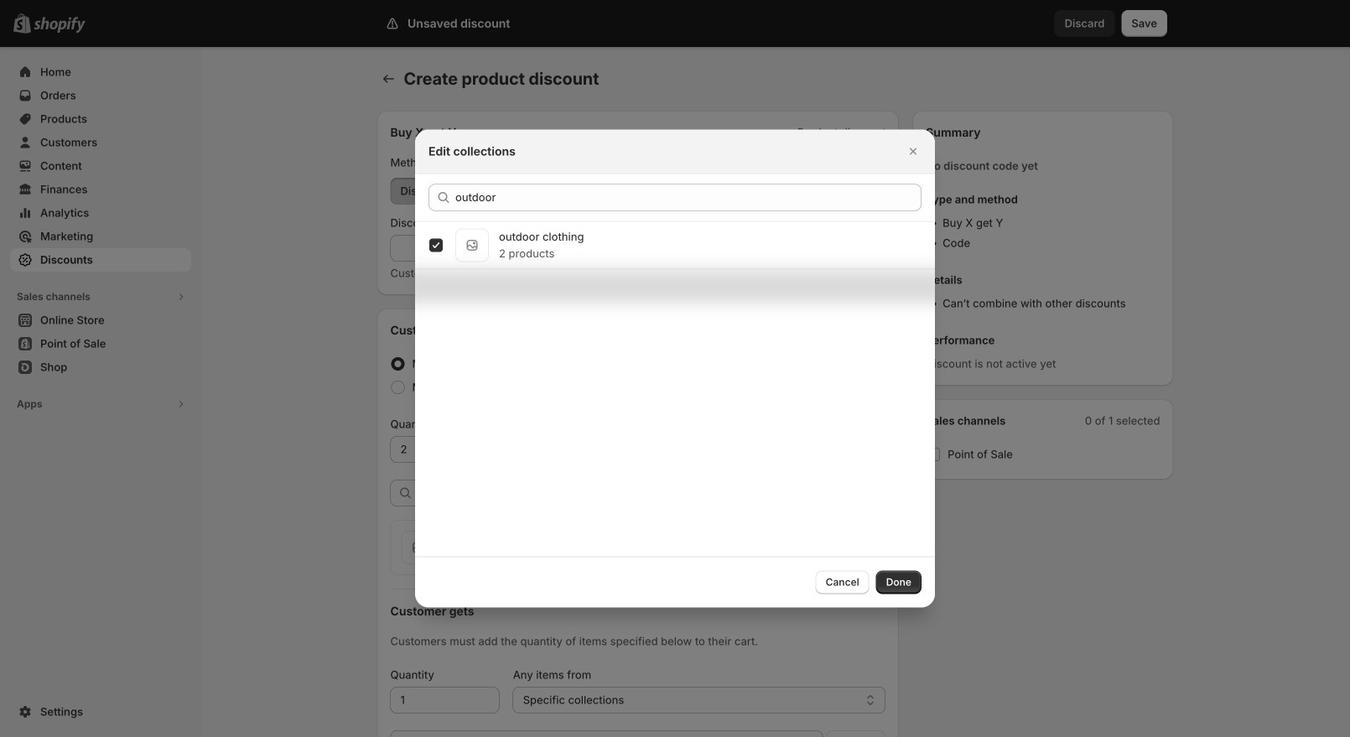 Task type: describe. For each thing, give the bounding box(es) containing it.
shopify image
[[34, 17, 86, 33]]



Task type: locate. For each thing, give the bounding box(es) containing it.
Search collections text field
[[455, 184, 922, 211]]

dialog
[[0, 130, 1350, 608]]



Task type: vqa. For each thing, say whether or not it's contained in the screenshot.
switch
no



